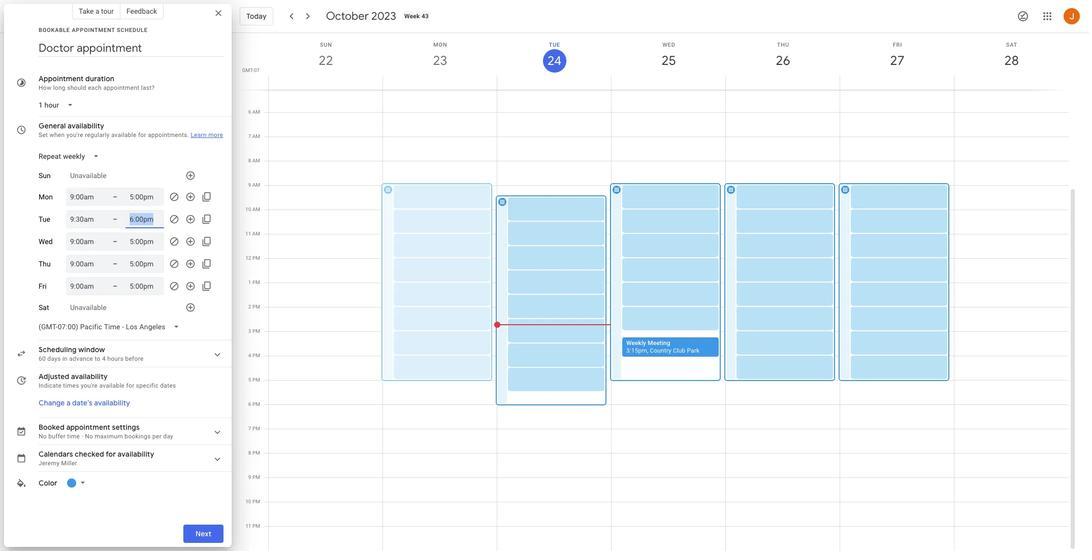 Task type: vqa. For each thing, say whether or not it's contained in the screenshot.
3:15pm
yes



Task type: locate. For each thing, give the bounding box(es) containing it.
4 am from the top
[[252, 158, 260, 164]]

1 horizontal spatial thu
[[777, 42, 789, 48]]

sat for sat
[[39, 304, 49, 312]]

25 column header
[[611, 33, 726, 90]]

1 horizontal spatial sun
[[320, 42, 332, 48]]

1 vertical spatial 6
[[248, 402, 251, 407]]

6 pm from the top
[[252, 377, 260, 383]]

End time on Thursdays text field
[[130, 258, 160, 270]]

today button
[[240, 4, 273, 28]]

5 up 6 pm
[[248, 377, 251, 383]]

0 vertical spatial 11
[[245, 231, 251, 237]]

0 vertical spatial mon
[[433, 42, 447, 48]]

8 am
[[248, 158, 260, 164]]

2023
[[371, 9, 396, 23]]

0 horizontal spatial for
[[106, 450, 116, 459]]

general
[[39, 121, 66, 131]]

days
[[47, 356, 61, 363]]

0 horizontal spatial wed
[[39, 238, 53, 246]]

booked
[[39, 423, 65, 432]]

appointment
[[103, 84, 139, 91], [66, 423, 110, 432]]

1 horizontal spatial a
[[95, 7, 99, 15]]

27 column header
[[840, 33, 955, 90]]

am up the 12 pm
[[252, 231, 260, 237]]

available
[[111, 132, 136, 139], [99, 383, 125, 390]]

change a date's availability button
[[35, 394, 134, 413]]

tue left the start time on tuesdays text box
[[39, 215, 50, 224]]

wed for wed
[[39, 238, 53, 246]]

4 right to
[[102, 356, 106, 363]]

thursday, october 26 element
[[771, 49, 795, 73]]

7 am from the top
[[252, 231, 260, 237]]

0 vertical spatial wed
[[663, 42, 675, 48]]

adjusted
[[39, 372, 69, 382]]

pm for 11 pm
[[252, 524, 260, 529]]

set
[[39, 132, 48, 139]]

1 horizontal spatial tue
[[549, 42, 560, 48]]

jeremy
[[39, 460, 60, 467]]

bookable
[[39, 27, 70, 34]]

10 up 11 am on the top left
[[245, 207, 251, 212]]

date's
[[72, 399, 92, 408]]

pm for 7 pm
[[252, 426, 260, 432]]

in
[[62, 356, 68, 363]]

tue up tuesday, october 24, today element
[[549, 42, 560, 48]]

appointment up ·
[[66, 423, 110, 432]]

am down 07
[[252, 85, 260, 90]]

2 9 from the top
[[248, 475, 251, 481]]

1 vertical spatial 9
[[248, 475, 251, 481]]

0 horizontal spatial sat
[[39, 304, 49, 312]]

pm for 8 pm
[[252, 451, 260, 456]]

pm down 9 pm
[[252, 499, 260, 505]]

2 pm from the top
[[252, 280, 260, 286]]

sat up the scheduling
[[39, 304, 49, 312]]

2 unavailable from the top
[[70, 304, 107, 312]]

unavailable up "start time on mondays" text field
[[70, 172, 107, 180]]

pm right 12
[[252, 256, 260, 261]]

1 – from the top
[[113, 193, 117, 201]]

availability up regularly
[[68, 121, 104, 131]]

am for 5 am
[[252, 85, 260, 90]]

am down 6 am
[[252, 134, 260, 139]]

4 – from the top
[[113, 260, 117, 268]]

am up 9 am
[[252, 158, 260, 164]]

duration
[[85, 74, 114, 83]]

2 pm
[[248, 304, 260, 310]]

take
[[79, 7, 94, 15]]

availability inside general availability set when you're regularly available for appointments. learn more
[[68, 121, 104, 131]]

0 horizontal spatial mon
[[39, 193, 53, 201]]

club
[[673, 347, 686, 355]]

1 horizontal spatial sat
[[1006, 42, 1018, 48]]

pm right the 2
[[252, 304, 260, 310]]

3 pm
[[248, 329, 260, 334]]

pm for 2 pm
[[252, 304, 260, 310]]

1 horizontal spatial for
[[126, 383, 134, 390]]

1 vertical spatial available
[[99, 383, 125, 390]]

you're for general
[[66, 132, 83, 139]]

sun up 22
[[320, 42, 332, 48]]

9 for 9 pm
[[248, 475, 251, 481]]

am down 5 am
[[252, 109, 260, 115]]

pm down 6 pm
[[252, 426, 260, 432]]

60
[[39, 356, 46, 363]]

1 vertical spatial sat
[[39, 304, 49, 312]]

– left end time on fridays text box
[[113, 282, 117, 291]]

– left end time on tuesdays text field
[[113, 215, 117, 224]]

0 vertical spatial a
[[95, 7, 99, 15]]

11
[[245, 231, 251, 237], [246, 524, 251, 529]]

am down 8 am
[[252, 182, 260, 188]]

pm up 6 pm
[[252, 377, 260, 383]]

color
[[39, 479, 57, 488]]

2 6 from the top
[[248, 402, 251, 407]]

appointment inside booked appointment settings no buffer time · no maximum bookings per day
[[66, 423, 110, 432]]

sun for sun
[[39, 172, 51, 180]]

mon left "start time on mondays" text field
[[39, 193, 53, 201]]

6 am from the top
[[252, 207, 260, 212]]

for down maximum at the left bottom of page
[[106, 450, 116, 459]]

learn more link
[[191, 132, 223, 139]]

5 for 5 pm
[[248, 377, 251, 383]]

7 down 6 pm
[[248, 426, 251, 432]]

0 vertical spatial you're
[[66, 132, 83, 139]]

10 for 10 am
[[245, 207, 251, 212]]

to
[[95, 356, 100, 363]]

3:15pm
[[626, 347, 647, 355]]

1 horizontal spatial mon
[[433, 42, 447, 48]]

End time on Wednesdays text field
[[130, 236, 160, 248]]

feedback
[[126, 7, 157, 15]]

fri 27
[[889, 42, 904, 69]]

2 7 from the top
[[248, 426, 251, 432]]

6 pm
[[248, 402, 260, 407]]

3 – from the top
[[113, 238, 117, 246]]

friday, october 27 element
[[886, 49, 909, 73]]

8 pm from the top
[[252, 426, 260, 432]]

1 8 from the top
[[248, 158, 251, 164]]

sat inside sat 28
[[1006, 42, 1018, 48]]

availability down bookings
[[118, 450, 154, 459]]

0 vertical spatial 5
[[248, 85, 251, 90]]

sun down set
[[39, 172, 51, 180]]

grid
[[236, 33, 1077, 552]]

1 11 from the top
[[245, 231, 251, 237]]

1 vertical spatial mon
[[39, 193, 53, 201]]

1 horizontal spatial no
[[85, 433, 93, 440]]

wednesday, october 25 element
[[657, 49, 680, 73]]

None field
[[35, 96, 81, 114], [35, 147, 107, 166], [35, 318, 188, 336], [35, 96, 81, 114], [35, 147, 107, 166], [35, 318, 188, 336]]

25
[[661, 52, 675, 69]]

for left appointments.
[[138, 132, 146, 139]]

0 horizontal spatial 4
[[102, 356, 106, 363]]

11 up 12
[[245, 231, 251, 237]]

5 – from the top
[[113, 282, 117, 291]]

1 horizontal spatial fri
[[893, 42, 902, 48]]

5 for 5 am
[[248, 85, 251, 90]]

wed inside wed 25
[[663, 42, 675, 48]]

7 down 6 am
[[248, 134, 251, 139]]

thu
[[777, 42, 789, 48], [39, 260, 51, 268]]

you're for adjusted
[[81, 383, 98, 390]]

0 vertical spatial sat
[[1006, 42, 1018, 48]]

2 5 from the top
[[248, 377, 251, 383]]

a inside button
[[67, 399, 70, 408]]

for inside calendars checked for availability jeremy miller
[[106, 450, 116, 459]]

a inside button
[[95, 7, 99, 15]]

mon for mon
[[39, 193, 53, 201]]

availability down adjusted availability indicate times you're available for specific dates
[[94, 399, 130, 408]]

1 vertical spatial 5
[[248, 377, 251, 383]]

– right start time on thursdays text box
[[113, 260, 117, 268]]

unavailable down start time on fridays text box on the left of the page
[[70, 304, 107, 312]]

fri left start time on fridays text box on the left of the page
[[39, 282, 47, 291]]

1 no from the left
[[39, 433, 47, 440]]

0 vertical spatial tue
[[549, 42, 560, 48]]

12 pm from the top
[[252, 524, 260, 529]]

– for fri
[[113, 282, 117, 291]]

0 vertical spatial thu
[[777, 42, 789, 48]]

10 pm from the top
[[252, 475, 260, 481]]

pm down the 10 pm
[[252, 524, 260, 529]]

0 horizontal spatial tue
[[39, 215, 50, 224]]

0 horizontal spatial fri
[[39, 282, 47, 291]]

you're inside adjusted availability indicate times you're available for specific dates
[[81, 383, 98, 390]]

2 10 from the top
[[246, 499, 251, 505]]

7 pm from the top
[[252, 402, 260, 407]]

0 horizontal spatial no
[[39, 433, 47, 440]]

wed up 25 on the top of page
[[663, 42, 675, 48]]

sat up the 28
[[1006, 42, 1018, 48]]

6 down 5 am
[[248, 109, 251, 115]]

4 pm from the top
[[252, 329, 260, 334]]

9 up the 10 pm
[[248, 475, 251, 481]]

pm down '8 pm'
[[252, 475, 260, 481]]

1 vertical spatial for
[[126, 383, 134, 390]]

1 vertical spatial 11
[[246, 524, 251, 529]]

0 vertical spatial 8
[[248, 158, 251, 164]]

11 down the 10 pm
[[246, 524, 251, 529]]

27
[[889, 52, 904, 69]]

thu up 26
[[777, 42, 789, 48]]

2 8 from the top
[[248, 451, 251, 456]]

change a date's availability
[[39, 399, 130, 408]]

weekly meeting 3:15pm , country club park
[[626, 340, 700, 355]]

booked appointment settings no buffer time · no maximum bookings per day
[[39, 423, 173, 440]]

0 vertical spatial unavailable
[[70, 172, 107, 180]]

10 for 10 pm
[[246, 499, 251, 505]]

1 7 from the top
[[248, 134, 251, 139]]

before
[[125, 356, 144, 363]]

7 for 7 am
[[248, 134, 251, 139]]

22
[[318, 52, 332, 69]]

checked
[[75, 450, 104, 459]]

1 unavailable from the top
[[70, 172, 107, 180]]

october
[[326, 9, 369, 23]]

9 pm
[[248, 475, 260, 481]]

0 vertical spatial 6
[[248, 109, 251, 115]]

calendars
[[39, 450, 73, 459]]

mon inside mon 23
[[433, 42, 447, 48]]

1 horizontal spatial wed
[[663, 42, 675, 48]]

1 vertical spatial appointment
[[66, 423, 110, 432]]

– right start time on wednesdays text field
[[113, 238, 117, 246]]

1 5 from the top
[[248, 85, 251, 90]]

0 vertical spatial available
[[111, 132, 136, 139]]

6
[[248, 109, 251, 115], [248, 402, 251, 407]]

11 for 11 am
[[245, 231, 251, 237]]

6 for 6 pm
[[248, 402, 251, 407]]

2 vertical spatial for
[[106, 450, 116, 459]]

no
[[39, 433, 47, 440], [85, 433, 93, 440]]

10
[[245, 207, 251, 212], [246, 499, 251, 505]]

take a tour
[[79, 7, 114, 15]]

time
[[67, 433, 80, 440]]

– left end time on mondays text field
[[113, 193, 117, 201]]

1 vertical spatial 10
[[246, 499, 251, 505]]

1 vertical spatial 7
[[248, 426, 251, 432]]

tuesday, october 24, today element
[[543, 49, 566, 73]]

5 pm from the top
[[252, 353, 260, 359]]

monday, october 23 element
[[429, 49, 452, 73]]

4 down 3
[[248, 353, 251, 359]]

Start time on Thursdays text field
[[70, 258, 101, 270]]

availability down to
[[71, 372, 108, 382]]

pm down '5 pm'
[[252, 402, 260, 407]]

1 pm
[[248, 280, 260, 286]]

advance
[[69, 356, 93, 363]]

pm for 1 pm
[[252, 280, 260, 286]]

0 vertical spatial 10
[[245, 207, 251, 212]]

1 vertical spatial tue
[[39, 215, 50, 224]]

you're right when
[[66, 132, 83, 139]]

6 down '5 pm'
[[248, 402, 251, 407]]

1 vertical spatial sun
[[39, 172, 51, 180]]

pm right 3
[[252, 329, 260, 334]]

learn
[[191, 132, 207, 139]]

8 pm
[[248, 451, 260, 456]]

bookings
[[125, 433, 151, 440]]

you're up change a date's availability
[[81, 383, 98, 390]]

1 pm from the top
[[252, 256, 260, 261]]

pm up '5 pm'
[[252, 353, 260, 359]]

0 horizontal spatial thu
[[39, 260, 51, 268]]

4
[[248, 353, 251, 359], [102, 356, 106, 363]]

1 9 from the top
[[248, 182, 251, 188]]

wed
[[663, 42, 675, 48], [39, 238, 53, 246]]

3 am from the top
[[252, 134, 260, 139]]

0 vertical spatial appointment
[[103, 84, 139, 91]]

1 vertical spatial fri
[[39, 282, 47, 291]]

thu left start time on thursdays text box
[[39, 260, 51, 268]]

a left date's
[[67, 399, 70, 408]]

you're inside general availability set when you're regularly available for appointments. learn more
[[66, 132, 83, 139]]

wed left start time on wednesdays text field
[[39, 238, 53, 246]]

available down hours
[[99, 383, 125, 390]]

End time on Fridays text field
[[130, 280, 160, 293]]

1 vertical spatial a
[[67, 399, 70, 408]]

available inside general availability set when you're regularly available for appointments. learn more
[[111, 132, 136, 139]]

8 down 7 pm
[[248, 451, 251, 456]]

each
[[88, 84, 102, 91]]

11 pm from the top
[[252, 499, 260, 505]]

am for 7 am
[[252, 134, 260, 139]]

take a tour button
[[72, 3, 120, 19]]

0 vertical spatial 9
[[248, 182, 251, 188]]

mon up 23 on the left
[[433, 42, 447, 48]]

appointment inside appointment duration how long should each appointment last?
[[103, 84, 139, 91]]

9 pm from the top
[[252, 451, 260, 456]]

0 vertical spatial sun
[[320, 42, 332, 48]]

saturday, october 28 element
[[1000, 49, 1023, 73]]

0 horizontal spatial sun
[[39, 172, 51, 180]]

0 vertical spatial for
[[138, 132, 146, 139]]

sun inside sun 22
[[320, 42, 332, 48]]

1 vertical spatial 8
[[248, 451, 251, 456]]

fri
[[893, 42, 902, 48], [39, 282, 47, 291]]

a left tour
[[95, 7, 99, 15]]

unavailable
[[70, 172, 107, 180], [70, 304, 107, 312]]

pm right 1 on the left bottom
[[252, 280, 260, 286]]

1 6 from the top
[[248, 109, 251, 115]]

am for 9 am
[[252, 182, 260, 188]]

1 vertical spatial wed
[[39, 238, 53, 246]]

2 am from the top
[[252, 109, 260, 115]]

8 for 8 pm
[[248, 451, 251, 456]]

1 10 from the top
[[245, 207, 251, 212]]

3 pm from the top
[[252, 304, 260, 310]]

thu inside the thu 26
[[777, 42, 789, 48]]

0 vertical spatial fri
[[893, 42, 902, 48]]

for
[[138, 132, 146, 139], [126, 383, 134, 390], [106, 450, 116, 459]]

pm up 9 pm
[[252, 451, 260, 456]]

am down 9 am
[[252, 207, 260, 212]]

2 11 from the top
[[246, 524, 251, 529]]

for left specific
[[126, 383, 134, 390]]

– for tue
[[113, 215, 117, 224]]

2 horizontal spatial for
[[138, 132, 146, 139]]

5 am from the top
[[252, 182, 260, 188]]

no right ·
[[85, 433, 93, 440]]

0 vertical spatial 7
[[248, 134, 251, 139]]

scheduling
[[39, 345, 77, 355]]

pm for 12 pm
[[252, 256, 260, 261]]

11 for 11 pm
[[246, 524, 251, 529]]

1 am from the top
[[252, 85, 260, 90]]

appointment down duration on the left top of page
[[103, 84, 139, 91]]

2 – from the top
[[113, 215, 117, 224]]

9 up 10 am
[[248, 182, 251, 188]]

wed 25
[[661, 42, 675, 69]]

,
[[647, 347, 648, 355]]

a
[[95, 7, 99, 15], [67, 399, 70, 408]]

–
[[113, 193, 117, 201], [113, 215, 117, 224], [113, 238, 117, 246], [113, 260, 117, 268], [113, 282, 117, 291]]

9 for 9 am
[[248, 182, 251, 188]]

settings
[[112, 423, 140, 432]]

5 down gmt-07
[[248, 85, 251, 90]]

no down booked
[[39, 433, 47, 440]]

feedback button
[[120, 3, 164, 19]]

for inside adjusted availability indicate times you're available for specific dates
[[126, 383, 134, 390]]

tue
[[549, 42, 560, 48], [39, 215, 50, 224]]

fri up 27
[[893, 42, 902, 48]]

pm for 3 pm
[[252, 329, 260, 334]]

0 horizontal spatial a
[[67, 399, 70, 408]]

8 for 8 am
[[248, 158, 251, 164]]

10 up 11 pm
[[246, 499, 251, 505]]

tue inside tue 24
[[549, 42, 560, 48]]

1 vertical spatial you're
[[81, 383, 98, 390]]

1 vertical spatial unavailable
[[70, 304, 107, 312]]

fri inside fri 27
[[893, 42, 902, 48]]

End time on Mondays text field
[[130, 191, 160, 203]]

2
[[248, 304, 251, 310]]

1 vertical spatial thu
[[39, 260, 51, 268]]

available right regularly
[[111, 132, 136, 139]]

park
[[687, 347, 700, 355]]

8 up 9 am
[[248, 158, 251, 164]]



Task type: describe. For each thing, give the bounding box(es) containing it.
26 column header
[[725, 33, 840, 90]]

hours
[[107, 356, 124, 363]]

scheduling window 60 days in advance to 4 hours before
[[39, 345, 144, 363]]

24
[[547, 53, 561, 69]]

– for wed
[[113, 238, 117, 246]]

availability inside "change a date's availability" button
[[94, 399, 130, 408]]

appointment
[[39, 74, 84, 83]]

more
[[208, 132, 223, 139]]

thu for thu
[[39, 260, 51, 268]]

meeting
[[648, 340, 670, 347]]

appointment
[[72, 27, 115, 34]]

28
[[1004, 52, 1018, 69]]

a for change
[[67, 399, 70, 408]]

october 2023
[[326, 9, 396, 23]]

– for thu
[[113, 260, 117, 268]]

next button
[[183, 522, 224, 547]]

indicate
[[39, 383, 62, 390]]

sat 28
[[1004, 42, 1018, 69]]

day
[[163, 433, 173, 440]]

11 am
[[245, 231, 260, 237]]

10 am
[[245, 207, 260, 212]]

22 column header
[[268, 33, 383, 90]]

available inside adjusted availability indicate times you're available for specific dates
[[99, 383, 125, 390]]

2 no from the left
[[85, 433, 93, 440]]

Start time on Wednesdays text field
[[70, 236, 101, 248]]

gmt-07
[[242, 68, 260, 73]]

12
[[246, 256, 251, 261]]

pm for 10 pm
[[252, 499, 260, 505]]

general availability set when you're regularly available for appointments. learn more
[[39, 121, 223, 139]]

1
[[248, 280, 251, 286]]

specific
[[136, 383, 159, 390]]

long
[[53, 84, 65, 91]]

calendars checked for availability jeremy miller
[[39, 450, 154, 467]]

24 column header
[[497, 33, 612, 90]]

a for take
[[95, 7, 99, 15]]

End time on Tuesdays text field
[[130, 213, 160, 226]]

4 pm
[[248, 353, 260, 359]]

sun for sun 22
[[320, 42, 332, 48]]

how
[[39, 84, 51, 91]]

pm for 5 pm
[[252, 377, 260, 383]]

fri for fri
[[39, 282, 47, 291]]

·
[[82, 433, 83, 440]]

tue 24
[[547, 42, 561, 69]]

miller
[[61, 460, 77, 467]]

appointments.
[[148, 132, 189, 139]]

sun 22
[[318, 42, 332, 69]]

6 for 6 am
[[248, 109, 251, 115]]

6 am
[[248, 109, 260, 115]]

7 pm
[[248, 426, 260, 432]]

last?
[[141, 84, 155, 91]]

mon for mon 23
[[433, 42, 447, 48]]

schedule
[[117, 27, 148, 34]]

sat for sat 28
[[1006, 42, 1018, 48]]

4 inside scheduling window 60 days in advance to 4 hours before
[[102, 356, 106, 363]]

am for 6 am
[[252, 109, 260, 115]]

regularly
[[85, 132, 110, 139]]

wed for wed 25
[[663, 42, 675, 48]]

unavailable for sat
[[70, 304, 107, 312]]

tour
[[101, 7, 114, 15]]

thu for thu 26
[[777, 42, 789, 48]]

availability inside adjusted availability indicate times you're available for specific dates
[[71, 372, 108, 382]]

Start time on Fridays text field
[[70, 280, 101, 293]]

adjusted availability indicate times you're available for specific dates
[[39, 372, 176, 390]]

weekly
[[626, 340, 646, 347]]

23
[[432, 52, 447, 69]]

Start time on Mondays text field
[[70, 191, 101, 203]]

Add title text field
[[39, 41, 224, 56]]

12 pm
[[246, 256, 260, 261]]

7 for 7 pm
[[248, 426, 251, 432]]

am for 8 am
[[252, 158, 260, 164]]

grid containing 22
[[236, 33, 1077, 552]]

gmt-
[[242, 68, 254, 73]]

unavailable for sun
[[70, 172, 107, 180]]

pm for 6 pm
[[252, 402, 260, 407]]

thu 26
[[775, 42, 790, 69]]

5 am
[[248, 85, 260, 90]]

bookable appointment schedule
[[39, 27, 148, 34]]

today
[[246, 12, 267, 21]]

Start time on Tuesdays text field
[[70, 213, 101, 226]]

28 column header
[[954, 33, 1069, 90]]

sunday, october 22 element
[[314, 49, 338, 73]]

per
[[152, 433, 162, 440]]

fri for fri 27
[[893, 42, 902, 48]]

maximum
[[95, 433, 123, 440]]

week 43
[[404, 13, 429, 20]]

window
[[78, 345, 105, 355]]

23 column header
[[383, 33, 497, 90]]

should
[[67, 84, 86, 91]]

appointment duration how long should each appointment last?
[[39, 74, 155, 91]]

am for 10 am
[[252, 207, 260, 212]]

43
[[422, 13, 429, 20]]

26
[[775, 52, 790, 69]]

tue for tue 24
[[549, 42, 560, 48]]

times
[[63, 383, 79, 390]]

10 pm
[[246, 499, 260, 505]]

7 am
[[248, 134, 260, 139]]

for inside general availability set when you're regularly available for appointments. learn more
[[138, 132, 146, 139]]

am for 11 am
[[252, 231, 260, 237]]

pm for 4 pm
[[252, 353, 260, 359]]

availability inside calendars checked for availability jeremy miller
[[118, 450, 154, 459]]

next
[[196, 530, 211, 539]]

country
[[650, 347, 672, 355]]

buffer
[[48, 433, 66, 440]]

– for mon
[[113, 193, 117, 201]]

change
[[39, 399, 65, 408]]

1 horizontal spatial 4
[[248, 353, 251, 359]]

dates
[[160, 383, 176, 390]]

11 pm
[[246, 524, 260, 529]]

pm for 9 pm
[[252, 475, 260, 481]]

3
[[248, 329, 251, 334]]

9 am
[[248, 182, 260, 188]]

mon 23
[[432, 42, 447, 69]]

tue for tue
[[39, 215, 50, 224]]



